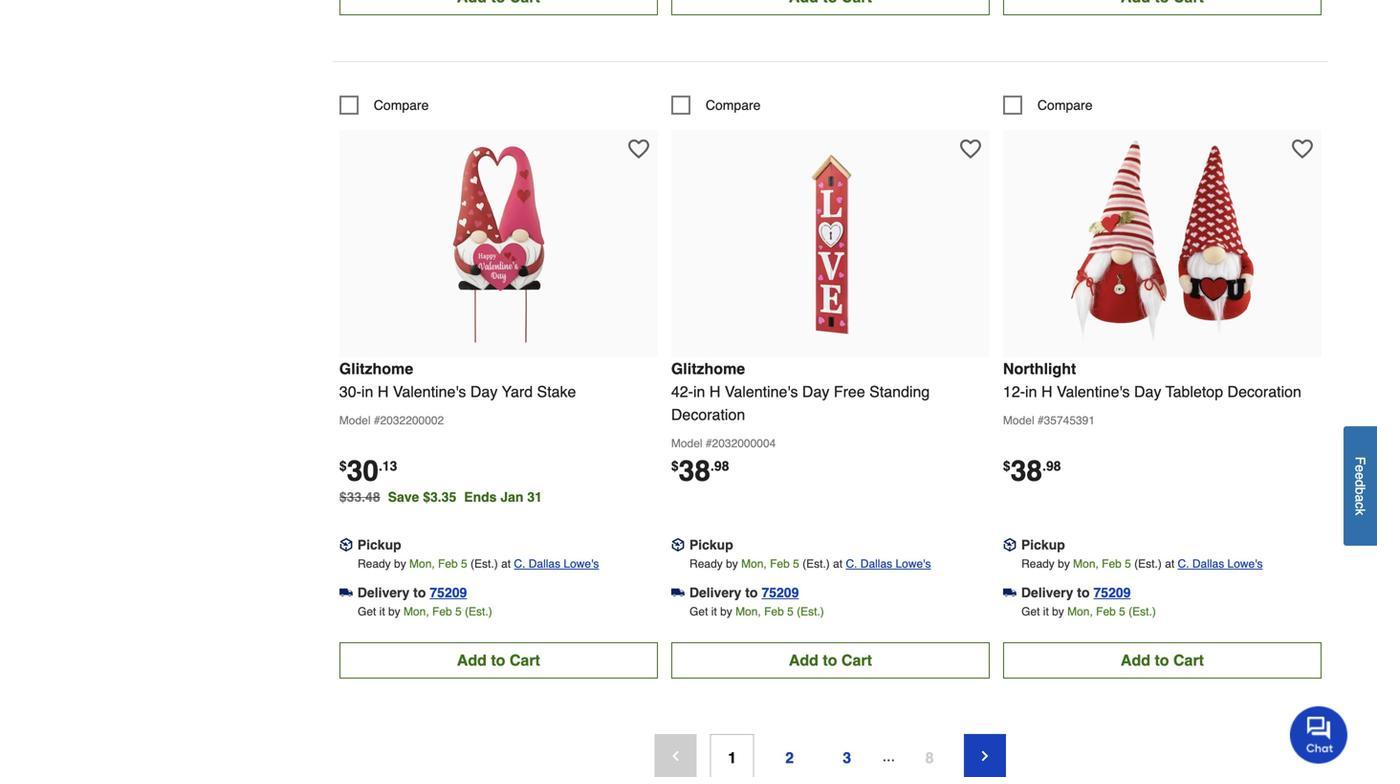 Task type: describe. For each thing, give the bounding box(es) containing it.
lowe's for third c. dallas lowe's button from right
[[564, 558, 599, 571]]

savings save $3.35 element
[[388, 490, 550, 505]]

3 $ from the left
[[1004, 459, 1011, 474]]

add for 3rd add to cart button from left
[[1121, 652, 1151, 670]]

1 cart from the left
[[510, 652, 540, 670]]

day for free
[[803, 383, 830, 401]]

add for first add to cart button from left
[[457, 652, 487, 670]]

ready for first c. dallas lowe's button from right
[[1022, 558, 1055, 571]]

day for yard
[[471, 383, 498, 401]]

lowe's for first c. dallas lowe's button from right
[[1228, 558, 1263, 571]]

8
[[926, 750, 934, 767]]

glitzhome 30-in h valentine's day yard stake
[[339, 360, 576, 401]]

2
[[786, 750, 794, 767]]

in for 42-
[[694, 383, 706, 401]]

pickup for pickup image
[[690, 538, 734, 553]]

get it by mon, feb 5 (est.) for first c. dallas lowe's button from right
[[1022, 606, 1157, 619]]

at for 2nd c. dallas lowe's button from right
[[833, 558, 843, 571]]

delivery for third c. dallas lowe's button from right's the 75209 button
[[358, 585, 410, 601]]

actual price $30.13 element
[[339, 455, 397, 488]]

lowe's for 2nd c. dallas lowe's button from right
[[896, 558, 931, 571]]

delivery to 75209 for pickup image
[[690, 585, 799, 601]]

5014220895 element
[[339, 96, 429, 115]]

1 heart outline image from the left
[[960, 139, 982, 160]]

c
[[1353, 502, 1369, 509]]

heart outline image
[[628, 139, 649, 160]]

compare for the 5014220895 element
[[374, 97, 429, 113]]

stake
[[537, 383, 576, 401]]

$33.48
[[339, 490, 380, 505]]

1
[[728, 750, 737, 767]]

1 c. dallas lowe's button from the left
[[514, 555, 599, 574]]

ends
[[464, 490, 497, 505]]

standing
[[870, 383, 930, 401]]

pickup image for third c. dallas lowe's button from right
[[339, 539, 353, 552]]

2 $ from the left
[[672, 459, 679, 474]]

f e e d b a c k
[[1353, 457, 1369, 516]]

$ 30 .13
[[339, 455, 397, 488]]

2 add to cart from the left
[[789, 652, 873, 670]]

get it by mon, feb 5 (est.) for 2nd c. dallas lowe's button from right
[[690, 606, 825, 619]]

c. for third c. dallas lowe's button from right
[[514, 558, 526, 571]]

3 link
[[825, 735, 869, 778]]

f
[[1353, 457, 1369, 465]]

f e e d b a c k button
[[1344, 427, 1378, 546]]

30-
[[339, 383, 362, 401]]

$3.35
[[423, 490, 457, 505]]

.13
[[379, 459, 397, 474]]

yard
[[502, 383, 533, 401]]

1 e from the top
[[1353, 465, 1369, 473]]

at for first c. dallas lowe's button from right
[[1166, 558, 1175, 571]]

$ inside $ 30 .13
[[339, 459, 347, 474]]

glitzhome 42-in h valentine's day free standing decoration
[[672, 360, 930, 424]]

k
[[1353, 509, 1369, 516]]

2032000004
[[712, 437, 776, 451]]

1 link
[[711, 735, 755, 778]]

d
[[1353, 480, 1369, 487]]

add for 2nd add to cart button from left
[[789, 652, 819, 670]]

8 link
[[909, 736, 951, 778]]

75209 button for third c. dallas lowe's button from right
[[430, 584, 467, 603]]

75209 for 2nd c. dallas lowe's button from right
[[762, 585, 799, 601]]

compare for 5014963403 element
[[1038, 97, 1093, 113]]

model # 2032200002
[[339, 414, 444, 428]]

it for third c. dallas lowe's button from right
[[380, 606, 385, 619]]

jan
[[501, 490, 524, 505]]

dallas for first c. dallas lowe's button from right
[[1193, 558, 1225, 571]]

model for 42-in h valentine's day free standing decoration
[[672, 437, 703, 451]]

2 add to cart button from the left
[[672, 643, 990, 679]]

pickup for pickup icon associated with third c. dallas lowe's button from right
[[358, 538, 402, 553]]

3 c. dallas lowe's button from the left
[[1178, 555, 1263, 574]]

dallas for third c. dallas lowe's button from right
[[529, 558, 561, 571]]

in for 12-
[[1026, 383, 1038, 401]]

get for pickup icon associated with first c. dallas lowe's button from right
[[1022, 606, 1040, 619]]

northlight 35745391 12-in h valentine's day tabletop decoration image
[[1058, 140, 1268, 350]]

2 c. dallas lowe's button from the left
[[846, 555, 931, 574]]



Task type: locate. For each thing, give the bounding box(es) containing it.
1 horizontal spatial lowe's
[[896, 558, 931, 571]]

e up b
[[1353, 473, 1369, 480]]

# for 12-
[[1038, 414, 1044, 428]]

delivery for 2nd c. dallas lowe's button from right's the 75209 button
[[690, 585, 742, 601]]

2 38 from the left
[[1011, 455, 1043, 488]]

truck filled image
[[672, 587, 685, 600], [1004, 587, 1017, 600]]

2 horizontal spatial dallas
[[1193, 558, 1225, 571]]

in
[[362, 383, 374, 401], [694, 383, 706, 401], [1026, 383, 1038, 401]]

actual price $38.98 element down model # 2032000004
[[672, 455, 730, 488]]

1 horizontal spatial $ 38 .98
[[1004, 455, 1062, 488]]

1 horizontal spatial in
[[694, 383, 706, 401]]

feb
[[438, 558, 458, 571], [770, 558, 790, 571], [1102, 558, 1122, 571], [432, 606, 452, 619], [765, 606, 784, 619], [1097, 606, 1116, 619]]

1 horizontal spatial heart outline image
[[1292, 139, 1314, 160]]

tabletop
[[1166, 383, 1224, 401]]

decoration
[[1228, 383, 1302, 401], [672, 406, 746, 424]]

3 add from the left
[[1121, 652, 1151, 670]]

compare inside 5015028913 element
[[706, 97, 761, 113]]

1 75209 button from the left
[[430, 584, 467, 603]]

in inside glitzhome 30-in h valentine's day yard stake
[[362, 383, 374, 401]]

0 horizontal spatial actual price $38.98 element
[[672, 455, 730, 488]]

day inside glitzhome 30-in h valentine's day yard stake
[[471, 383, 498, 401]]

2 glitzhome from the left
[[672, 360, 746, 378]]

1 38 from the left
[[679, 455, 711, 488]]

glitzhome inside glitzhome 42-in h valentine's day free standing decoration
[[672, 360, 746, 378]]

3 75209 from the left
[[1094, 585, 1131, 601]]

model down "42-"
[[672, 437, 703, 451]]

...
[[883, 748, 896, 766]]

model down the "12-"
[[1004, 414, 1035, 428]]

3 ready by mon, feb 5 (est.) at c. dallas lowe's from the left
[[1022, 558, 1263, 571]]

ready by mon, feb 5 (est.) at c. dallas lowe's for third c. dallas lowe's button from right
[[358, 558, 599, 571]]

valentine's
[[393, 383, 466, 401], [725, 383, 798, 401], [1057, 383, 1130, 401]]

0 horizontal spatial truck filled image
[[672, 587, 685, 600]]

1 horizontal spatial actual price $38.98 element
[[1004, 455, 1062, 488]]

1 get it by mon, feb 5 (est.) from the left
[[358, 606, 492, 619]]

2 .98 from the left
[[1043, 459, 1062, 474]]

1 day from the left
[[471, 383, 498, 401]]

valentine's up 2032200002
[[393, 383, 466, 401]]

12-
[[1004, 383, 1026, 401]]

3 at from the left
[[1166, 558, 1175, 571]]

2 delivery to 75209 from the left
[[690, 585, 799, 601]]

2 compare from the left
[[706, 97, 761, 113]]

in for 30-
[[362, 383, 374, 401]]

1 get from the left
[[358, 606, 376, 619]]

1 horizontal spatial model
[[672, 437, 703, 451]]

1 horizontal spatial cart
[[842, 652, 873, 670]]

1 horizontal spatial at
[[833, 558, 843, 571]]

42-
[[672, 383, 694, 401]]

2 link
[[768, 735, 812, 778]]

75209 for third c. dallas lowe's button from right
[[430, 585, 467, 601]]

glitzhome up 30- on the left of the page
[[339, 360, 413, 378]]

glitzhome
[[339, 360, 413, 378], [672, 360, 746, 378]]

1 .98 from the left
[[711, 459, 730, 474]]

2 horizontal spatial c.
[[1178, 558, 1190, 571]]

1 horizontal spatial c. dallas lowe's button
[[846, 555, 931, 574]]

add
[[457, 652, 487, 670], [789, 652, 819, 670], [1121, 652, 1151, 670]]

truck filled image for pickup image
[[672, 587, 685, 600]]

pickup image for first c. dallas lowe's button from right
[[1004, 539, 1017, 552]]

3 ready from the left
[[1022, 558, 1055, 571]]

1 horizontal spatial add
[[789, 652, 819, 670]]

h
[[378, 383, 389, 401], [710, 383, 721, 401], [1042, 383, 1053, 401]]

2 horizontal spatial compare
[[1038, 97, 1093, 113]]

1 horizontal spatial pickup
[[690, 538, 734, 553]]

compare inside the 5014220895 element
[[374, 97, 429, 113]]

get
[[358, 606, 376, 619], [690, 606, 708, 619], [1022, 606, 1040, 619]]

0 horizontal spatial $ 38 .98
[[672, 455, 730, 488]]

0 horizontal spatial delivery
[[358, 585, 410, 601]]

38 down model # 2032000004
[[679, 455, 711, 488]]

2 get from the left
[[690, 606, 708, 619]]

2 dallas from the left
[[861, 558, 893, 571]]

1 glitzhome from the left
[[339, 360, 413, 378]]

0 horizontal spatial lowe's
[[564, 558, 599, 571]]

chat invite button image
[[1291, 706, 1349, 764]]

1 add to cart button from the left
[[339, 643, 658, 679]]

e
[[1353, 465, 1369, 473], [1353, 473, 1369, 480]]

c.
[[514, 558, 526, 571], [846, 558, 858, 571], [1178, 558, 1190, 571]]

1 horizontal spatial get
[[690, 606, 708, 619]]

3 compare from the left
[[1038, 97, 1093, 113]]

1 horizontal spatial 75209 button
[[762, 584, 799, 603]]

actual price $38.98 element down "model # 35745391"
[[1004, 455, 1062, 488]]

ready by mon, feb 5 (est.) at c. dallas lowe's for first c. dallas lowe's button from right
[[1022, 558, 1263, 571]]

# for 30-
[[374, 414, 380, 428]]

1 valentine's from the left
[[393, 383, 466, 401]]

1 c. from the left
[[514, 558, 526, 571]]

0 horizontal spatial 75209
[[430, 585, 467, 601]]

delivery to 75209 for pickup icon associated with first c. dallas lowe's button from right
[[1022, 585, 1131, 601]]

delivery
[[358, 585, 410, 601], [690, 585, 742, 601], [1022, 585, 1074, 601]]

38 for 2nd actual price $38.98 element from right
[[679, 455, 711, 488]]

actual price $38.98 element
[[672, 455, 730, 488], [1004, 455, 1062, 488]]

0 horizontal spatial heart outline image
[[960, 139, 982, 160]]

75209 button for first c. dallas lowe's button from right
[[1094, 584, 1131, 603]]

2 horizontal spatial model
[[1004, 414, 1035, 428]]

2 horizontal spatial #
[[1038, 414, 1044, 428]]

2 in from the left
[[694, 383, 706, 401]]

1 horizontal spatial day
[[803, 383, 830, 401]]

1 horizontal spatial 38
[[1011, 455, 1043, 488]]

3 cart from the left
[[1174, 652, 1205, 670]]

it for first c. dallas lowe's button from right
[[1044, 606, 1049, 619]]

2 truck filled image from the left
[[1004, 587, 1017, 600]]

c. for first c. dallas lowe's button from right
[[1178, 558, 1190, 571]]

ready by mon, feb 5 (est.) at c. dallas lowe's for 2nd c. dallas lowe's button from right
[[690, 558, 931, 571]]

add to cart
[[457, 652, 540, 670], [789, 652, 873, 670], [1121, 652, 1205, 670]]

1 horizontal spatial #
[[706, 437, 712, 451]]

1 horizontal spatial ready by mon, feb 5 (est.) at c. dallas lowe's
[[690, 558, 931, 571]]

$ 38 .98 down "model # 35745391"
[[1004, 455, 1062, 488]]

3 in from the left
[[1026, 383, 1038, 401]]

2 horizontal spatial delivery to 75209
[[1022, 585, 1131, 601]]

model for 30-in h valentine's day yard stake
[[339, 414, 371, 428]]

decoration inside northlight 12-in h valentine's day tabletop decoration
[[1228, 383, 1302, 401]]

0 horizontal spatial .98
[[711, 459, 730, 474]]

2 75209 from the left
[[762, 585, 799, 601]]

dallas
[[529, 558, 561, 571], [861, 558, 893, 571], [1193, 558, 1225, 571]]

2 h from the left
[[710, 383, 721, 401]]

2 horizontal spatial day
[[1135, 383, 1162, 401]]

2 actual price $38.98 element from the left
[[1004, 455, 1062, 488]]

glitzhome 2032000004 42-in h valentine's day free standing decoration image
[[726, 140, 936, 350]]

h inside glitzhome 42-in h valentine's day free standing decoration
[[710, 383, 721, 401]]

2 heart outline image from the left
[[1292, 139, 1314, 160]]

day for tabletop
[[1135, 383, 1162, 401]]

0 horizontal spatial compare
[[374, 97, 429, 113]]

save
[[388, 490, 419, 505]]

valentine's inside glitzhome 42-in h valentine's day free standing decoration
[[725, 383, 798, 401]]

0 horizontal spatial valentine's
[[393, 383, 466, 401]]

2 cart from the left
[[842, 652, 873, 670]]

day left yard
[[471, 383, 498, 401]]

model
[[339, 414, 371, 428], [1004, 414, 1035, 428], [672, 437, 703, 451]]

1 horizontal spatial truck filled image
[[1004, 587, 1017, 600]]

$ up was price $33.48 element
[[339, 459, 347, 474]]

h inside northlight 12-in h valentine's day tabletop decoration
[[1042, 383, 1053, 401]]

1 horizontal spatial delivery to 75209
[[690, 585, 799, 601]]

ready for 2nd c. dallas lowe's button from right
[[690, 558, 723, 571]]

delivery to 75209
[[358, 585, 467, 601], [690, 585, 799, 601], [1022, 585, 1131, 601]]

compare inside 5014963403 element
[[1038, 97, 1093, 113]]

0 horizontal spatial pickup image
[[339, 539, 353, 552]]

2 lowe's from the left
[[896, 558, 931, 571]]

ready by mon, feb 5 (est.) at c. dallas lowe's
[[358, 558, 599, 571], [690, 558, 931, 571], [1022, 558, 1263, 571]]

3
[[843, 750, 852, 767]]

#
[[374, 414, 380, 428], [1038, 414, 1044, 428], [706, 437, 712, 451]]

0 horizontal spatial add
[[457, 652, 487, 670]]

1 horizontal spatial 75209
[[762, 585, 799, 601]]

38 for second actual price $38.98 element
[[1011, 455, 1043, 488]]

glitzhome for 42-
[[672, 360, 746, 378]]

h for 30-
[[378, 383, 389, 401]]

2 horizontal spatial get
[[1022, 606, 1040, 619]]

0 horizontal spatial c.
[[514, 558, 526, 571]]

1 lowe's from the left
[[564, 558, 599, 571]]

3 lowe's from the left
[[1228, 558, 1263, 571]]

2 ready from the left
[[690, 558, 723, 571]]

1 horizontal spatial $
[[672, 459, 679, 474]]

0 horizontal spatial 75209 button
[[430, 584, 467, 603]]

0 horizontal spatial glitzhome
[[339, 360, 413, 378]]

31
[[528, 490, 542, 505]]

at for third c. dallas lowe's button from right
[[501, 558, 511, 571]]

2 horizontal spatial get it by mon, feb 5 (est.)
[[1022, 606, 1157, 619]]

cart
[[510, 652, 540, 670], [842, 652, 873, 670], [1174, 652, 1205, 670]]

2 horizontal spatial 75209
[[1094, 585, 1131, 601]]

2 horizontal spatial 75209 button
[[1094, 584, 1131, 603]]

get for pickup image
[[690, 606, 708, 619]]

0 horizontal spatial it
[[380, 606, 385, 619]]

2 c. from the left
[[846, 558, 858, 571]]

1 75209 from the left
[[430, 585, 467, 601]]

0 horizontal spatial delivery to 75209
[[358, 585, 467, 601]]

ends jan 31 element
[[464, 490, 550, 505]]

1 h from the left
[[378, 383, 389, 401]]

0 horizontal spatial #
[[374, 414, 380, 428]]

1 ready by mon, feb 5 (est.) at c. dallas lowe's from the left
[[358, 558, 599, 571]]

0 horizontal spatial 38
[[679, 455, 711, 488]]

2 horizontal spatial valentine's
[[1057, 383, 1130, 401]]

valentine's inside glitzhome 30-in h valentine's day yard stake
[[393, 383, 466, 401]]

2 horizontal spatial c. dallas lowe's button
[[1178, 555, 1263, 574]]

glitzhome inside glitzhome 30-in h valentine's day yard stake
[[339, 360, 413, 378]]

1 horizontal spatial it
[[712, 606, 717, 619]]

2 ready by mon, feb 5 (est.) at c. dallas lowe's from the left
[[690, 558, 931, 571]]

38 down "model # 35745391"
[[1011, 455, 1043, 488]]

day inside glitzhome 42-in h valentine's day free standing decoration
[[803, 383, 830, 401]]

75209 button for 2nd c. dallas lowe's button from right
[[762, 584, 799, 603]]

$33.48 save $3.35 ends jan 31
[[339, 490, 542, 505]]

0 horizontal spatial pickup
[[358, 538, 402, 553]]

2 horizontal spatial h
[[1042, 383, 1053, 401]]

30
[[347, 455, 379, 488]]

in inside northlight 12-in h valentine's day tabletop decoration
[[1026, 383, 1038, 401]]

0 horizontal spatial c. dallas lowe's button
[[514, 555, 599, 574]]

in down northlight
[[1026, 383, 1038, 401]]

.98
[[711, 459, 730, 474], [1043, 459, 1062, 474]]

valentine's up 35745391
[[1057, 383, 1130, 401]]

0 vertical spatial decoration
[[1228, 383, 1302, 401]]

1 ready from the left
[[358, 558, 391, 571]]

2 horizontal spatial delivery
[[1022, 585, 1074, 601]]

delivery for the 75209 button related to first c. dallas lowe's button from right
[[1022, 585, 1074, 601]]

2 horizontal spatial cart
[[1174, 652, 1205, 670]]

2 add from the left
[[789, 652, 819, 670]]

a
[[1353, 495, 1369, 502]]

$ 38 .98 down model # 2032000004
[[672, 455, 730, 488]]

2 horizontal spatial ready by mon, feb 5 (est.) at c. dallas lowe's
[[1022, 558, 1263, 571]]

to
[[413, 585, 426, 601], [746, 585, 758, 601], [1078, 585, 1090, 601], [491, 652, 506, 670], [823, 652, 838, 670], [1155, 652, 1170, 670]]

3 h from the left
[[1042, 383, 1053, 401]]

3 pickup from the left
[[1022, 538, 1066, 553]]

2 horizontal spatial $
[[1004, 459, 1011, 474]]

1 horizontal spatial delivery
[[690, 585, 742, 601]]

h for 42-
[[710, 383, 721, 401]]

h for 12-
[[1042, 383, 1053, 401]]

in up model # 2032000004
[[694, 383, 706, 401]]

1 actual price $38.98 element from the left
[[672, 455, 730, 488]]

5014963403 element
[[1004, 96, 1093, 115]]

$ down "model # 35745391"
[[1004, 459, 1011, 474]]

2 pickup from the left
[[690, 538, 734, 553]]

3 add to cart button from the left
[[1004, 643, 1322, 679]]

2 horizontal spatial pickup
[[1022, 538, 1066, 553]]

3 valentine's from the left
[[1057, 383, 1130, 401]]

2 horizontal spatial add
[[1121, 652, 1151, 670]]

get it by mon, feb 5 (est.) for third c. dallas lowe's button from right
[[358, 606, 492, 619]]

0 horizontal spatial add to cart button
[[339, 643, 658, 679]]

valentine's for 30-
[[393, 383, 466, 401]]

1 horizontal spatial add to cart button
[[672, 643, 990, 679]]

3 day from the left
[[1135, 383, 1162, 401]]

0 horizontal spatial add to cart
[[457, 652, 540, 670]]

1 pickup image from the left
[[339, 539, 353, 552]]

75209 for first c. dallas lowe's button from right
[[1094, 585, 1131, 601]]

2 pickup image from the left
[[1004, 539, 1017, 552]]

2032200002
[[380, 414, 444, 428]]

3 add to cart from the left
[[1121, 652, 1205, 670]]

add to cart button
[[339, 643, 658, 679], [672, 643, 990, 679], [1004, 643, 1322, 679]]

3 get it by mon, feb 5 (est.) from the left
[[1022, 606, 1157, 619]]

1 dallas from the left
[[529, 558, 561, 571]]

dallas for 2nd c. dallas lowe's button from right
[[861, 558, 893, 571]]

valentine's for 42-
[[725, 383, 798, 401]]

0 horizontal spatial $
[[339, 459, 347, 474]]

model # 35745391
[[1004, 414, 1096, 428]]

2 75209 button from the left
[[762, 584, 799, 603]]

arrow left image
[[669, 749, 684, 764]]

glitzhome 2032200002 30-in h valentine's day yard stake image
[[394, 140, 604, 350]]

decoration up model # 2032000004
[[672, 406, 746, 424]]

pickup
[[358, 538, 402, 553], [690, 538, 734, 553], [1022, 538, 1066, 553]]

1 horizontal spatial decoration
[[1228, 383, 1302, 401]]

.98 down "model # 35745391"
[[1043, 459, 1062, 474]]

get for pickup icon associated with third c. dallas lowe's button from right
[[358, 606, 376, 619]]

1 truck filled image from the left
[[672, 587, 685, 600]]

0 horizontal spatial h
[[378, 383, 389, 401]]

1 horizontal spatial valentine's
[[725, 383, 798, 401]]

day
[[471, 383, 498, 401], [803, 383, 830, 401], [1135, 383, 1162, 401]]

b
[[1353, 487, 1369, 495]]

2 day from the left
[[803, 383, 830, 401]]

c. dallas lowe's button
[[514, 555, 599, 574], [846, 555, 931, 574], [1178, 555, 1263, 574]]

pickup for pickup icon associated with first c. dallas lowe's button from right
[[1022, 538, 1066, 553]]

model # 2032000004
[[672, 437, 776, 451]]

lowe's
[[564, 558, 599, 571], [896, 558, 931, 571], [1228, 558, 1263, 571]]

5015028913 element
[[672, 96, 761, 115]]

mon,
[[410, 558, 435, 571], [742, 558, 767, 571], [1074, 558, 1099, 571], [404, 606, 429, 619], [736, 606, 761, 619], [1068, 606, 1093, 619]]

2 get it by mon, feb 5 (est.) from the left
[[690, 606, 825, 619]]

2 delivery from the left
[[690, 585, 742, 601]]

arrow right image
[[978, 749, 993, 764]]

3 dallas from the left
[[1193, 558, 1225, 571]]

0 horizontal spatial at
[[501, 558, 511, 571]]

1 at from the left
[[501, 558, 511, 571]]

truck filled image
[[339, 587, 353, 600]]

decoration right 'tabletop'
[[1228, 383, 1302, 401]]

5
[[461, 558, 468, 571], [793, 558, 800, 571], [1125, 558, 1132, 571], [455, 606, 462, 619], [788, 606, 794, 619], [1120, 606, 1126, 619]]

day left 'tabletop'
[[1135, 383, 1162, 401]]

in inside glitzhome 42-in h valentine's day free standing decoration
[[694, 383, 706, 401]]

$
[[339, 459, 347, 474], [672, 459, 679, 474], [1004, 459, 1011, 474]]

compare for 5015028913 element
[[706, 97, 761, 113]]

by
[[394, 558, 406, 571], [726, 558, 738, 571], [1058, 558, 1070, 571], [388, 606, 401, 619], [721, 606, 733, 619], [1053, 606, 1065, 619]]

2 at from the left
[[833, 558, 843, 571]]

decoration inside glitzhome 42-in h valentine's day free standing decoration
[[672, 406, 746, 424]]

it for 2nd c. dallas lowe's button from right
[[712, 606, 717, 619]]

0 horizontal spatial model
[[339, 414, 371, 428]]

h up model # 2032200002
[[378, 383, 389, 401]]

h inside glitzhome 30-in h valentine's day yard stake
[[378, 383, 389, 401]]

1 vertical spatial decoration
[[672, 406, 746, 424]]

h right "42-"
[[710, 383, 721, 401]]

pickup image
[[672, 539, 685, 552]]

0 horizontal spatial dallas
[[529, 558, 561, 571]]

(est.)
[[471, 558, 498, 571], [803, 558, 830, 571], [1135, 558, 1162, 571], [465, 606, 492, 619], [797, 606, 825, 619], [1129, 606, 1157, 619]]

get it by mon, feb 5 (est.)
[[358, 606, 492, 619], [690, 606, 825, 619], [1022, 606, 1157, 619]]

in up model # 2032200002
[[362, 383, 374, 401]]

75209
[[430, 585, 467, 601], [762, 585, 799, 601], [1094, 585, 1131, 601]]

1 horizontal spatial ready
[[690, 558, 723, 571]]

1 $ 38 .98 from the left
[[672, 455, 730, 488]]

75209 button
[[430, 584, 467, 603], [762, 584, 799, 603], [1094, 584, 1131, 603]]

1 add from the left
[[457, 652, 487, 670]]

free
[[834, 383, 866, 401]]

1 delivery to 75209 from the left
[[358, 585, 467, 601]]

1 horizontal spatial glitzhome
[[672, 360, 746, 378]]

2 horizontal spatial ready
[[1022, 558, 1055, 571]]

1 horizontal spatial c.
[[846, 558, 858, 571]]

2 horizontal spatial add to cart button
[[1004, 643, 1322, 679]]

1 horizontal spatial dallas
[[861, 558, 893, 571]]

valentine's for 12-
[[1057, 383, 1130, 401]]

$ 38 .98
[[672, 455, 730, 488], [1004, 455, 1062, 488]]

1 compare from the left
[[374, 97, 429, 113]]

1 horizontal spatial h
[[710, 383, 721, 401]]

c. for 2nd c. dallas lowe's button from right
[[846, 558, 858, 571]]

1 pickup from the left
[[358, 538, 402, 553]]

3 it from the left
[[1044, 606, 1049, 619]]

1 $ from the left
[[339, 459, 347, 474]]

was price $33.48 element
[[339, 485, 388, 505]]

0 horizontal spatial get
[[358, 606, 376, 619]]

truck filled image for pickup icon associated with first c. dallas lowe's button from right
[[1004, 587, 1017, 600]]

3 75209 button from the left
[[1094, 584, 1131, 603]]

compare
[[374, 97, 429, 113], [706, 97, 761, 113], [1038, 97, 1093, 113]]

2 horizontal spatial add to cart
[[1121, 652, 1205, 670]]

delivery to 75209 for pickup icon associated with third c. dallas lowe's button from right
[[358, 585, 467, 601]]

valentine's up 2032000004
[[725, 383, 798, 401]]

2 it from the left
[[712, 606, 717, 619]]

pickup image
[[339, 539, 353, 552], [1004, 539, 1017, 552]]

northlight 12-in h valentine's day tabletop decoration
[[1004, 360, 1302, 401]]

e up d
[[1353, 465, 1369, 473]]

# for 42-
[[706, 437, 712, 451]]

2 horizontal spatial in
[[1026, 383, 1038, 401]]

1 in from the left
[[362, 383, 374, 401]]

38
[[679, 455, 711, 488], [1011, 455, 1043, 488]]

2 horizontal spatial it
[[1044, 606, 1049, 619]]

0 horizontal spatial cart
[[510, 652, 540, 670]]

ready
[[358, 558, 391, 571], [690, 558, 723, 571], [1022, 558, 1055, 571]]

0 horizontal spatial in
[[362, 383, 374, 401]]

2 horizontal spatial lowe's
[[1228, 558, 1263, 571]]

1 horizontal spatial .98
[[1043, 459, 1062, 474]]

ready for third c. dallas lowe's button from right
[[358, 558, 391, 571]]

glitzhome for 30-
[[339, 360, 413, 378]]

model down 30- on the left of the page
[[339, 414, 371, 428]]

0 horizontal spatial decoration
[[672, 406, 746, 424]]

day inside northlight 12-in h valentine's day tabletop decoration
[[1135, 383, 1162, 401]]

1 horizontal spatial get it by mon, feb 5 (est.)
[[690, 606, 825, 619]]

1 horizontal spatial add to cart
[[789, 652, 873, 670]]

2 horizontal spatial at
[[1166, 558, 1175, 571]]

day left free
[[803, 383, 830, 401]]

h down northlight
[[1042, 383, 1053, 401]]

2 e from the top
[[1353, 473, 1369, 480]]

2 $ 38 .98 from the left
[[1004, 455, 1062, 488]]

1 horizontal spatial compare
[[706, 97, 761, 113]]

.98 down model # 2032000004
[[711, 459, 730, 474]]

3 delivery from the left
[[1022, 585, 1074, 601]]

0 horizontal spatial ready by mon, feb 5 (est.) at c. dallas lowe's
[[358, 558, 599, 571]]

0 horizontal spatial ready
[[358, 558, 391, 571]]

3 c. from the left
[[1178, 558, 1190, 571]]

1 horizontal spatial pickup image
[[1004, 539, 1017, 552]]

1 it from the left
[[380, 606, 385, 619]]

heart outline image
[[960, 139, 982, 160], [1292, 139, 1314, 160]]

1 delivery from the left
[[358, 585, 410, 601]]

3 delivery to 75209 from the left
[[1022, 585, 1131, 601]]

35745391
[[1044, 414, 1096, 428]]

3 get from the left
[[1022, 606, 1040, 619]]

at
[[501, 558, 511, 571], [833, 558, 843, 571], [1166, 558, 1175, 571]]

valentine's inside northlight 12-in h valentine's day tabletop decoration
[[1057, 383, 1130, 401]]

northlight
[[1004, 360, 1077, 378]]

model for 12-in h valentine's day tabletop decoration
[[1004, 414, 1035, 428]]

it
[[380, 606, 385, 619], [712, 606, 717, 619], [1044, 606, 1049, 619]]

$ down model # 2032000004
[[672, 459, 679, 474]]

2 valentine's from the left
[[725, 383, 798, 401]]

0 horizontal spatial day
[[471, 383, 498, 401]]

glitzhome up "42-"
[[672, 360, 746, 378]]

1 add to cart from the left
[[457, 652, 540, 670]]



Task type: vqa. For each thing, say whether or not it's contained in the screenshot.
.98 to the right
yes



